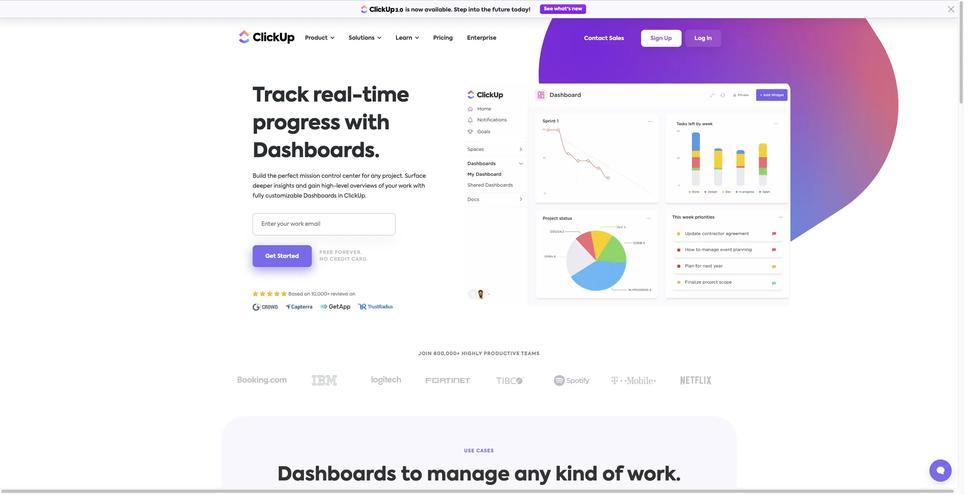 Task type: vqa. For each thing, say whether or not it's contained in the screenshot.
receive at the right of the page
no



Task type: describe. For each thing, give the bounding box(es) containing it.
kind
[[556, 467, 598, 486]]

netflix logo image
[[681, 377, 712, 386]]

10,000+
[[312, 293, 330, 297]]

Enter your work email email field
[[253, 213, 396, 236]]

what's
[[555, 7, 571, 12]]

spotify logo image
[[554, 376, 591, 387]]

capterra logo image
[[285, 304, 313, 311]]

learn button
[[392, 30, 423, 47]]

card.
[[352, 257, 369, 262]]

see what's new link
[[540, 4, 587, 14]]

customizable
[[266, 194, 302, 199]]

tibco logo image
[[496, 377, 525, 385]]

close button image
[[949, 6, 955, 12]]

control
[[322, 174, 341, 179]]

2 star image from the left
[[274, 291, 280, 297]]

sign
[[651, 36, 663, 41]]

manage
[[427, 467, 510, 486]]

reviews
[[331, 293, 348, 297]]

pricing link
[[430, 30, 457, 47]]

contact sales
[[585, 36, 625, 41]]

log
[[695, 36, 706, 41]]

credit
[[330, 257, 350, 262]]

up
[[665, 36, 673, 41]]

3 star image from the left
[[281, 291, 287, 297]]

1 horizontal spatial the
[[482, 7, 491, 13]]

cases
[[477, 450, 494, 454]]

with inside build the perfect mission control center for any project. surface deeper insights and gain high-level overviews of your work with fully customizable dashboards in clickup.
[[413, 184, 425, 189]]

1 vertical spatial dashboards
[[278, 467, 397, 486]]

overviews
[[350, 184, 377, 189]]

real-
[[313, 86, 363, 106]]

join 800,000+ highly productive teams
[[419, 352, 540, 357]]

dashboards inside build the perfect mission control center for any project. surface deeper insights and gain high-level overviews of your work with fully customizable dashboards in clickup.
[[304, 194, 337, 199]]

based on 10,000+ reviews on
[[289, 293, 356, 297]]

for
[[362, 174, 370, 179]]

2 star image from the left
[[267, 291, 273, 297]]

step
[[454, 7, 467, 13]]

logitech logo image
[[372, 376, 401, 386]]

ibm logo image
[[312, 376, 337, 386]]

is
[[406, 7, 410, 13]]

in inside build the perfect mission control center for any project. surface deeper insights and gain high-level overviews of your work with fully customizable dashboards in clickup.
[[338, 194, 343, 199]]

free
[[320, 251, 334, 256]]

project.
[[383, 174, 404, 179]]

build the perfect mission control center for any project. surface deeper insights and gain high-level overviews of your work with fully customizable dashboards in clickup.
[[253, 174, 426, 199]]

get started button
[[253, 246, 312, 268]]

surface
[[405, 174, 426, 179]]

g2crowd logo image
[[253, 304, 278, 311]]

productive
[[484, 352, 520, 357]]

is now available. step into the future today!
[[406, 7, 531, 13]]

in inside log in link
[[707, 36, 712, 41]]

see
[[544, 7, 553, 12]]

based
[[289, 293, 303, 297]]

solutions
[[349, 35, 375, 41]]

with inside the track real-time progress with dashboards.
[[345, 114, 390, 134]]

sign up button
[[642, 30, 682, 47]]

1 star image from the left
[[260, 291, 266, 297]]

dashboards to manage any kind of work.
[[278, 467, 681, 486]]

no
[[320, 257, 328, 262]]

highly
[[462, 352, 483, 357]]

product
[[305, 35, 328, 41]]

sales
[[610, 36, 625, 41]]

sign up
[[651, 36, 673, 41]]

1 horizontal spatial any
[[515, 467, 551, 486]]

800,000+
[[434, 352, 460, 357]]

log in
[[695, 36, 712, 41]]



Task type: locate. For each thing, give the bounding box(es) containing it.
gain
[[308, 184, 320, 189]]

1 vertical spatial the
[[268, 174, 277, 179]]

0 horizontal spatial any
[[371, 174, 381, 179]]

your
[[386, 184, 397, 189]]

fortinet logo image
[[426, 378, 471, 384]]

get
[[266, 254, 276, 260]]

to
[[401, 467, 423, 486]]

1 horizontal spatial in
[[707, 36, 712, 41]]

clickup 3.0 image
[[361, 5, 404, 13]]

clickup.
[[344, 194, 367, 199]]

1 horizontal spatial star image
[[267, 291, 273, 297]]

level
[[337, 184, 349, 189]]

0 horizontal spatial in
[[338, 194, 343, 199]]

free forever. no credit card.
[[320, 251, 369, 262]]

1 vertical spatial of
[[603, 467, 623, 486]]

1 on from the left
[[304, 293, 310, 297]]

available.
[[425, 7, 453, 13]]

now
[[411, 7, 424, 13]]

0 horizontal spatial of
[[379, 184, 384, 189]]

teams
[[522, 352, 540, 357]]

0 horizontal spatial star image
[[253, 291, 259, 297]]

product button
[[301, 30, 339, 47]]

with down time
[[345, 114, 390, 134]]

0 horizontal spatial with
[[345, 114, 390, 134]]

of left your
[[379, 184, 384, 189]]

future
[[493, 7, 511, 13]]

insights
[[274, 184, 295, 189]]

work
[[399, 184, 412, 189]]

1 vertical spatial in
[[338, 194, 343, 199]]

star image
[[253, 291, 259, 297], [274, 291, 280, 297]]

0 vertical spatial the
[[482, 7, 491, 13]]

1 horizontal spatial star image
[[274, 291, 280, 297]]

0 vertical spatial dashboards
[[304, 194, 337, 199]]

forever.
[[335, 251, 362, 256]]

contact
[[585, 36, 608, 41]]

get started
[[266, 254, 299, 260]]

in down level
[[338, 194, 343, 199]]

today!
[[512, 7, 531, 13]]

2 on from the left
[[350, 293, 356, 297]]

on right reviews
[[350, 293, 356, 297]]

trustradius logo image
[[358, 304, 393, 310]]

track real-time progress with dashboards.
[[253, 86, 409, 162]]

dashboards.
[[253, 142, 380, 162]]

use
[[465, 450, 475, 454]]

0 vertical spatial in
[[707, 36, 712, 41]]

dashboards
[[304, 194, 337, 199], [278, 467, 397, 486]]

the right into
[[482, 7, 491, 13]]

1 horizontal spatial with
[[413, 184, 425, 189]]

enterprise link
[[464, 30, 501, 47]]

build
[[253, 174, 266, 179]]

new
[[572, 7, 583, 12]]

enterprise
[[468, 35, 497, 41]]

2 horizontal spatial star image
[[281, 291, 287, 297]]

booking-dot-com logo image
[[238, 377, 287, 385]]

high-
[[322, 184, 337, 189]]

on
[[304, 293, 310, 297], [350, 293, 356, 297]]

use cases
[[465, 450, 494, 454]]

0 horizontal spatial on
[[304, 293, 310, 297]]

any
[[371, 174, 381, 179], [515, 467, 551, 486]]

into
[[469, 7, 480, 13]]

deeper
[[253, 184, 272, 189]]

center
[[343, 174, 361, 179]]

1 star image from the left
[[253, 291, 259, 297]]

learn
[[396, 35, 413, 41]]

of right kind
[[603, 467, 623, 486]]

1 vertical spatial any
[[515, 467, 551, 486]]

in right log
[[707, 36, 712, 41]]

1 vertical spatial with
[[413, 184, 425, 189]]

the right build
[[268, 174, 277, 179]]

1 horizontal spatial on
[[350, 293, 356, 297]]

clickup image
[[237, 29, 295, 44]]

1 horizontal spatial of
[[603, 467, 623, 486]]

of
[[379, 184, 384, 189], [603, 467, 623, 486]]

pricing
[[434, 35, 453, 41]]

0 vertical spatial any
[[371, 174, 381, 179]]

solutions button
[[345, 30, 386, 47]]

see what's new
[[544, 7, 583, 12]]

star image
[[260, 291, 266, 297], [267, 291, 273, 297], [281, 291, 287, 297]]

with down surface
[[413, 184, 425, 189]]

time
[[363, 86, 409, 106]]

the inside build the perfect mission control center for any project. surface deeper insights and gain high-level overviews of your work with fully customizable dashboards in clickup.
[[268, 174, 277, 179]]

0 horizontal spatial the
[[268, 174, 277, 179]]

0 vertical spatial with
[[345, 114, 390, 134]]

started
[[277, 254, 299, 260]]

progress
[[253, 114, 341, 134]]

the
[[482, 7, 491, 13], [268, 174, 277, 179]]

of inside build the perfect mission control center for any project. surface deeper insights and gain high-level overviews of your work with fully customizable dashboards in clickup.
[[379, 184, 384, 189]]

work.
[[628, 467, 681, 486]]

perfect
[[278, 174, 299, 179]]

getapp logo image
[[320, 304, 351, 310]]

and
[[296, 184, 307, 189]]

in
[[707, 36, 712, 41], [338, 194, 343, 199]]

0 vertical spatial of
[[379, 184, 384, 189]]

log in link
[[686, 30, 722, 47]]

any inside build the perfect mission control center for any project. surface deeper insights and gain high-level overviews of your work with fully customizable dashboards in clickup.
[[371, 174, 381, 179]]

fully
[[253, 194, 264, 199]]

track
[[253, 86, 309, 106]]

mission
[[300, 174, 320, 179]]

on right based
[[304, 293, 310, 297]]

with
[[345, 114, 390, 134], [413, 184, 425, 189]]

join
[[419, 352, 432, 357]]

contact sales button
[[581, 32, 628, 45]]

t-mobile logo image
[[610, 375, 659, 387]]

0 horizontal spatial star image
[[260, 291, 266, 297]]



